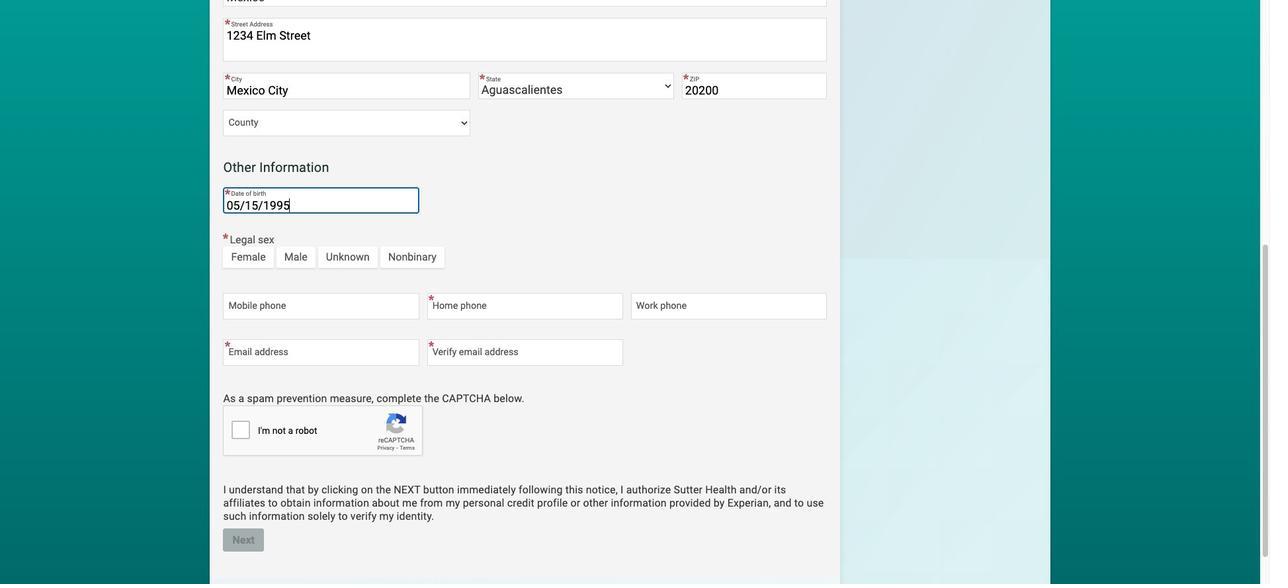 Task type: describe. For each thing, give the bounding box(es) containing it.
Next button. At least one required item is missing a valid response. Please check the form. button
[[223, 529, 264, 552]]



Task type: locate. For each thing, give the bounding box(es) containing it.
option group
[[223, 234, 827, 273]]

None text field
[[223, 18, 827, 61]]

None telephone field
[[223, 293, 419, 320], [427, 293, 623, 320], [631, 293, 827, 320], [223, 293, 419, 320], [427, 293, 623, 320], [631, 293, 827, 320]]

None field
[[223, 73, 470, 99], [682, 73, 827, 99], [223, 73, 470, 99], [682, 73, 827, 99]]

None email field
[[223, 340, 419, 366], [427, 340, 623, 366], [223, 340, 419, 366], [427, 340, 623, 366]]

MM/DD/YYYY field
[[223, 187, 419, 214]]



